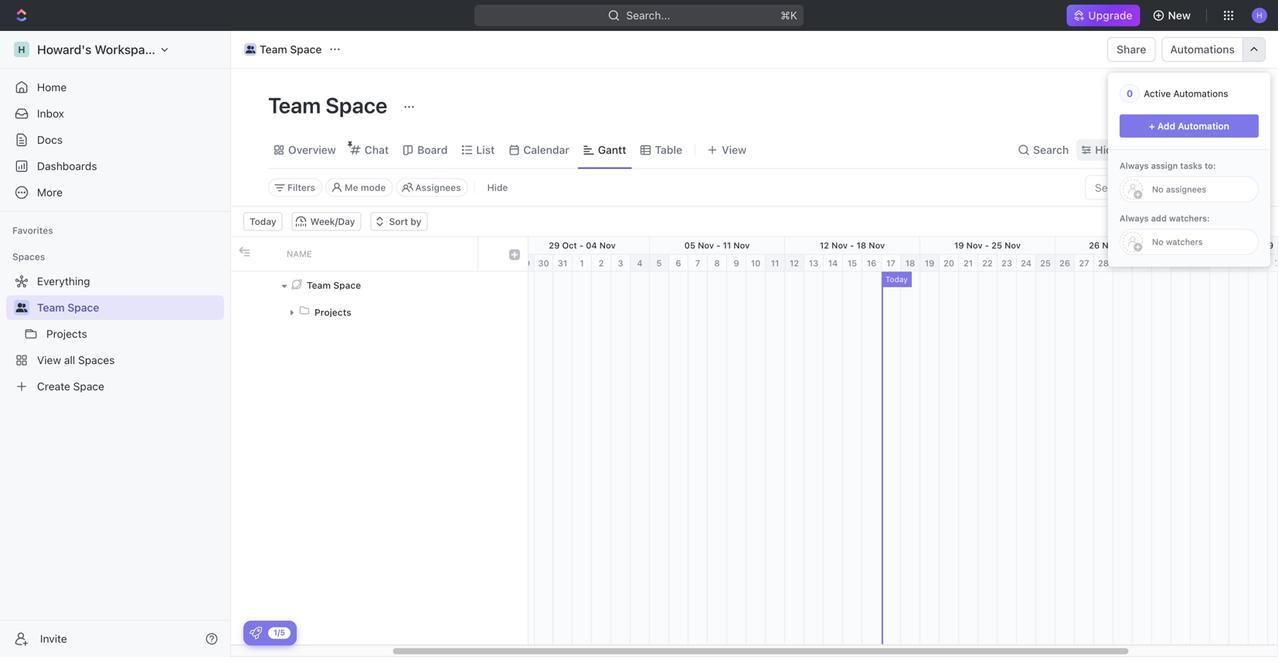 Task type: describe. For each thing, give the bounding box(es) containing it.
2 30 element from the left
[[1133, 255, 1153, 272]]

chat link
[[362, 139, 389, 161]]

15
[[848, 258, 857, 268]]

search...
[[627, 9, 671, 22]]

1 30 element from the left
[[535, 255, 553, 272]]

2 1 from the left
[[1160, 258, 1164, 268]]

0 vertical spatial 18
[[857, 240, 867, 250]]

team space tree grid
[[231, 237, 528, 644]]

04
[[586, 240, 597, 250]]

0
[[1127, 88, 1133, 99]]

no watchers
[[1153, 237, 1203, 247]]

17 element
[[882, 255, 901, 272]]

board link
[[414, 139, 448, 161]]

no watchers button
[[1120, 229, 1259, 255]]

automations button
[[1163, 38, 1243, 61]]

 image inside name row
[[239, 246, 250, 257]]

18 element
[[901, 255, 921, 272]]

team space - 0.00% row
[[231, 272, 528, 299]]

upgrade link
[[1067, 5, 1141, 26]]

team space link inside tree
[[37, 295, 221, 320]]

- for 11
[[717, 240, 721, 250]]

21
[[964, 258, 973, 268]]

always for always assign tasks to:
[[1120, 161, 1149, 171]]

05 nov - 11 nov element
[[650, 237, 785, 254]]

assignees
[[415, 182, 461, 193]]

26 nov - 02 dec
[[1089, 240, 1157, 250]]

1 2 from the left
[[599, 258, 604, 268]]

2 dec from the left
[[1238, 240, 1254, 250]]

gantt
[[598, 143, 627, 156]]

share
[[1117, 43, 1147, 56]]

2 29 element from the left
[[1114, 255, 1133, 272]]

no for no assignees
[[1153, 184, 1164, 194]]

05
[[685, 240, 696, 250]]

add task
[[1167, 99, 1214, 112]]

1 6 from the left
[[676, 258, 681, 268]]

favorites
[[12, 225, 53, 236]]

6 nov from the left
[[967, 240, 983, 250]]

2 horizontal spatial 29
[[1118, 258, 1129, 268]]

list link
[[473, 139, 495, 161]]

automation
[[1178, 121, 1230, 131]]

20
[[944, 258, 955, 268]]

27 element
[[1075, 255, 1095, 272]]

2 4 from the left
[[1217, 258, 1223, 268]]

0 horizontal spatial 29
[[519, 258, 530, 268]]

1 column header from the left
[[231, 237, 254, 271]]

26 for 26 nov - 02 dec
[[1089, 240, 1100, 250]]

1 4 from the left
[[637, 258, 643, 268]]

spaces
[[12, 251, 45, 262]]

26 for 26
[[1060, 258, 1071, 268]]

 image inside name row
[[509, 249, 520, 260]]

team space cell
[[277, 272, 478, 299]]

31
[[558, 258, 568, 268]]

1 vertical spatial automations
[[1174, 88, 1229, 99]]

1 vertical spatial today
[[886, 275, 908, 284]]

29 oct - 04 nov element
[[516, 237, 650, 254]]

16 element
[[863, 255, 882, 272]]

- for 04
[[580, 240, 584, 250]]

customize
[[1147, 143, 1201, 156]]

22 element
[[979, 255, 998, 272]]

chat
[[365, 143, 389, 156]]

hide button
[[1077, 139, 1124, 161]]

table
[[655, 143, 683, 156]]

add
[[1151, 213, 1167, 223]]

⌘k
[[781, 9, 798, 22]]

20 element
[[940, 255, 959, 272]]

task
[[1190, 99, 1214, 112]]

1 30 from the left
[[538, 258, 549, 268]]

always assign tasks to:
[[1120, 161, 1216, 171]]

gantt link
[[595, 139, 627, 161]]

1 vertical spatial 18
[[906, 258, 915, 268]]

- for 18
[[850, 240, 854, 250]]

1 29 element from the left
[[516, 255, 535, 272]]

19 for 19
[[925, 258, 935, 268]]

sidebar navigation
[[0, 31, 231, 657]]

add inside button
[[1167, 99, 1187, 112]]

14
[[828, 258, 838, 268]]

12 for 12 nov - 18 nov
[[820, 240, 829, 250]]

inbox
[[37, 107, 64, 120]]

always for always add watchers:
[[1120, 213, 1149, 223]]

02
[[1128, 240, 1138, 250]]

19 nov - 25 nov
[[955, 240, 1021, 250]]

tasks
[[1181, 161, 1203, 171]]

31 element
[[553, 255, 573, 272]]

2 5 from the left
[[1236, 258, 1242, 268]]

nov inside 29 oct - 04 nov element
[[600, 240, 616, 250]]

no assignees button
[[1120, 176, 1259, 203]]

onboarding checklist button image
[[250, 627, 262, 639]]

7
[[696, 258, 701, 268]]

board
[[417, 143, 448, 156]]

1 3 from the left
[[618, 258, 623, 268]]

12 for 12
[[790, 258, 799, 268]]

assignees button
[[396, 178, 468, 197]]

Search tasks... text field
[[1086, 176, 1241, 199]]

hide inside button
[[487, 182, 508, 193]]

+
[[1149, 121, 1155, 131]]

13 element
[[805, 255, 824, 272]]

inbox link
[[6, 101, 224, 126]]

2 nov from the left
[[698, 240, 714, 250]]

list
[[476, 143, 495, 156]]

team space inside team space tree
[[37, 301, 99, 314]]

overview link
[[285, 139, 336, 161]]

onboarding checklist button element
[[250, 627, 262, 639]]

dashboards link
[[6, 154, 224, 179]]

4 column header from the left
[[502, 237, 528, 271]]

1 5 from the left
[[657, 258, 662, 268]]

team space tree
[[6, 269, 224, 399]]

16
[[867, 258, 877, 268]]

home
[[37, 81, 67, 94]]

24 element
[[1017, 255, 1037, 272]]

22
[[983, 258, 993, 268]]

19 nov - 25 nov element
[[921, 237, 1056, 254]]

overview
[[288, 143, 336, 156]]

- for 25
[[985, 240, 989, 250]]

25 inside 19 nov - 25 nov element
[[992, 240, 1003, 250]]

new
[[1168, 9, 1191, 22]]

19 element
[[921, 255, 940, 272]]

to:
[[1205, 161, 1216, 171]]

active automations
[[1144, 88, 1229, 99]]

d
[[1276, 240, 1279, 250]]

add task button
[[1158, 94, 1223, 118]]

8
[[714, 258, 720, 268]]

2 2 from the left
[[1178, 258, 1184, 268]]

assign
[[1151, 161, 1178, 171]]

27
[[1079, 258, 1090, 268]]

nov inside 26 nov - 02 dec element
[[1103, 240, 1119, 250]]

23
[[1002, 258, 1013, 268]]

1 horizontal spatial 29
[[549, 240, 560, 250]]

user group image inside team space tree
[[16, 303, 27, 312]]

4 nov from the left
[[832, 240, 848, 250]]

1/5
[[274, 628, 285, 637]]

dashboards
[[37, 160, 97, 172]]

19 for 19 nov - 25 nov
[[955, 240, 964, 250]]

7 element
[[1268, 255, 1279, 272]]



Task type: vqa. For each thing, say whether or not it's contained in the screenshot.
Space, , element
no



Task type: locate. For each thing, give the bounding box(es) containing it.
1 always from the top
[[1120, 161, 1149, 171]]

17
[[887, 258, 896, 268]]

1 horizontal spatial 6
[[1256, 258, 1261, 268]]

- up 8
[[717, 240, 721, 250]]

28 element
[[1095, 255, 1114, 272]]

23 element
[[998, 255, 1017, 272]]

always add watchers:
[[1120, 213, 1210, 223]]

name row
[[231, 237, 528, 272]]

- up 22
[[985, 240, 989, 250]]

search
[[1034, 143, 1069, 156]]

1 horizontal spatial 29 element
[[1114, 255, 1133, 272]]

no assignees
[[1153, 184, 1207, 194]]

6 left 7 element
[[1256, 258, 1261, 268]]

- left 02
[[1121, 240, 1125, 250]]

0 vertical spatial 12
[[820, 240, 829, 250]]

19
[[955, 240, 964, 250], [925, 258, 935, 268]]

- inside 05 nov - 11 nov element
[[717, 240, 721, 250]]

25 right 24 'element'
[[1040, 258, 1051, 268]]

add down active automations
[[1167, 99, 1187, 112]]

29 left '31'
[[519, 258, 530, 268]]

- left 04
[[580, 240, 584, 250]]

- inside 03 dec - 09 dec element
[[1256, 240, 1260, 250]]

5 - from the left
[[1121, 240, 1125, 250]]

1 horizontal spatial 30 element
[[1133, 255, 1153, 272]]

search button
[[1013, 139, 1074, 161]]

- inside 29 oct - 04 nov element
[[580, 240, 584, 250]]

2 30 from the left
[[1137, 258, 1148, 268]]

1 horizontal spatial team space link
[[240, 40, 326, 59]]

0 vertical spatial 25
[[992, 240, 1003, 250]]

share button
[[1108, 37, 1156, 62]]

2 no from the top
[[1153, 237, 1164, 247]]

0 horizontal spatial 12
[[790, 258, 799, 268]]

0 horizontal spatial 1
[[580, 258, 584, 268]]

29
[[549, 240, 560, 250], [519, 258, 530, 268], [1118, 258, 1129, 268]]

6 - from the left
[[1256, 240, 1260, 250]]

0 horizontal spatial dec
[[1141, 240, 1157, 250]]

watchers:
[[1169, 213, 1210, 223]]

no down assign
[[1153, 184, 1164, 194]]

0 horizontal spatial user group image
[[16, 303, 27, 312]]

0 horizontal spatial 3
[[618, 258, 623, 268]]

always left add on the top of the page
[[1120, 213, 1149, 223]]

favorites button
[[6, 221, 59, 240]]

3
[[618, 258, 623, 268], [1198, 258, 1203, 268]]

1 vertical spatial team space link
[[37, 295, 221, 320]]

column header
[[231, 237, 254, 271], [254, 237, 277, 271], [478, 237, 502, 271], [502, 237, 528, 271]]

add
[[1167, 99, 1187, 112], [1158, 121, 1176, 131]]

3 down 29 oct - 04 nov element
[[618, 258, 623, 268]]

26 right 25 element at the right top of the page
[[1060, 258, 1071, 268]]

0 horizontal spatial 26
[[1060, 258, 1071, 268]]

home link
[[6, 75, 224, 100]]

dec
[[1141, 240, 1157, 250], [1238, 240, 1254, 250]]

0 horizontal spatial hide
[[487, 182, 508, 193]]

24
[[1021, 258, 1032, 268]]

1 horizontal spatial 3
[[1198, 258, 1203, 268]]

1 horizontal spatial 4
[[1217, 258, 1223, 268]]

30 element down 02
[[1133, 255, 1153, 272]]

9
[[734, 258, 739, 268]]

11 element
[[766, 255, 785, 272]]

hide right 'search'
[[1095, 143, 1119, 156]]

12 nov - 18 nov
[[820, 240, 885, 250]]

user group image inside team space link
[[246, 46, 255, 53]]

0 horizontal spatial today
[[250, 216, 276, 227]]

1 no from the top
[[1153, 184, 1164, 194]]

12 right 11 element
[[790, 258, 799, 268]]

0 horizontal spatial 29 element
[[516, 255, 535, 272]]

today inside button
[[250, 216, 276, 227]]

25 up "22" element
[[992, 240, 1003, 250]]

12 element
[[785, 255, 805, 272]]

0 horizontal spatial 5
[[657, 258, 662, 268]]

0 vertical spatial 26
[[1089, 240, 1100, 250]]

nov up 28 element
[[1103, 240, 1119, 250]]

+ add automation
[[1149, 121, 1230, 131]]

1 vertical spatial 12
[[790, 258, 799, 268]]

1 vertical spatial add
[[1158, 121, 1176, 131]]

customize button
[[1127, 139, 1206, 161]]

3 - from the left
[[850, 240, 854, 250]]

4 left 7
[[637, 258, 643, 268]]

- inside 26 nov - 02 dec element
[[1121, 240, 1125, 250]]

user group image
[[246, 46, 255, 53], [16, 303, 27, 312]]

hide
[[1095, 143, 1119, 156], [487, 182, 508, 193]]

0 horizontal spatial 11
[[723, 240, 731, 250]]

03
[[1224, 240, 1235, 250]]

3 nov from the left
[[734, 240, 750, 250]]

4 down 03 dec - 09 dec element on the top right
[[1217, 258, 1223, 268]]

team space inside "cell"
[[307, 280, 361, 291]]

03 dec - 09 d
[[1224, 240, 1279, 250]]

0 vertical spatial always
[[1120, 161, 1149, 171]]

2 3 from the left
[[1198, 258, 1203, 268]]

2
[[599, 258, 604, 268], [1178, 258, 1184, 268]]

- inside 19 nov - 25 nov element
[[985, 240, 989, 250]]

no down add on the top of the page
[[1153, 237, 1164, 247]]

7 nov from the left
[[1005, 240, 1021, 250]]

team inside "cell"
[[307, 280, 331, 291]]

8 nov from the left
[[1103, 240, 1119, 250]]

0 vertical spatial 11
[[723, 240, 731, 250]]

1 vertical spatial always
[[1120, 213, 1149, 223]]

0 horizontal spatial 25
[[992, 240, 1003, 250]]

14 element
[[824, 255, 843, 272]]

0 vertical spatial no
[[1153, 184, 1164, 194]]

nov
[[600, 240, 616, 250], [698, 240, 714, 250], [734, 240, 750, 250], [832, 240, 848, 250], [869, 240, 885, 250], [967, 240, 983, 250], [1005, 240, 1021, 250], [1103, 240, 1119, 250]]

1 vertical spatial 26
[[1060, 258, 1071, 268]]

nov up 21 element
[[967, 240, 983, 250]]

name column header
[[277, 237, 478, 271]]

team inside tree
[[37, 301, 65, 314]]

nov up 23 element
[[1005, 240, 1021, 250]]

2 - from the left
[[717, 240, 721, 250]]

5 nov from the left
[[869, 240, 885, 250]]

1 nov from the left
[[600, 240, 616, 250]]

18
[[857, 240, 867, 250], [906, 258, 915, 268]]

29 oct - 04 nov
[[549, 240, 616, 250]]

15 element
[[843, 255, 863, 272]]

0 vertical spatial 19
[[955, 240, 964, 250]]

05 nov - 11 nov
[[685, 240, 750, 250]]

nov right 05
[[698, 240, 714, 250]]

1 1 from the left
[[580, 258, 584, 268]]

1 dec from the left
[[1141, 240, 1157, 250]]

watchers
[[1166, 237, 1203, 247]]

2 column header from the left
[[254, 237, 277, 271]]

- up 15
[[850, 240, 854, 250]]

1 horizontal spatial today
[[886, 275, 908, 284]]

6 left 7
[[676, 258, 681, 268]]

oct
[[562, 240, 577, 250]]

calendar link
[[520, 139, 570, 161]]

18 right 17 'element'
[[906, 258, 915, 268]]

hide inside dropdown button
[[1095, 143, 1119, 156]]

18 up 15 element
[[857, 240, 867, 250]]

always
[[1120, 161, 1149, 171], [1120, 213, 1149, 223]]

1 horizontal spatial 11
[[771, 258, 779, 268]]

0 vertical spatial add
[[1167, 99, 1187, 112]]

1 vertical spatial 11
[[771, 258, 779, 268]]

1 horizontal spatial 26
[[1089, 240, 1100, 250]]

12 up 14 at the top right
[[820, 240, 829, 250]]

26 up the 28
[[1089, 240, 1100, 250]]

space inside "cell"
[[333, 280, 361, 291]]

add right +
[[1158, 121, 1176, 131]]

13
[[809, 258, 819, 268]]

0 horizontal spatial team space link
[[37, 295, 221, 320]]

0 horizontal spatial 2
[[599, 258, 604, 268]]

30 left '31'
[[538, 258, 549, 268]]

nov up '14' element
[[832, 240, 848, 250]]

30 element left '31'
[[535, 255, 553, 272]]

5
[[657, 258, 662, 268], [1236, 258, 1242, 268]]

1 - from the left
[[580, 240, 584, 250]]

always left assign
[[1120, 161, 1149, 171]]

nov up 16 element
[[869, 240, 885, 250]]

25 inside 25 element
[[1040, 258, 1051, 268]]

11
[[723, 240, 731, 250], [771, 258, 779, 268]]

automations up 'task'
[[1174, 88, 1229, 99]]

2 down no watchers
[[1178, 258, 1184, 268]]

0 horizontal spatial 30 element
[[535, 255, 553, 272]]

0 horizontal spatial 4
[[637, 258, 643, 268]]

hide down list
[[487, 182, 508, 193]]

1 down no watchers
[[1160, 258, 1164, 268]]

1 vertical spatial no
[[1153, 237, 1164, 247]]

19 up '21'
[[955, 240, 964, 250]]

automations inside button
[[1171, 43, 1235, 56]]

29 element down 26 nov - 02 dec element
[[1114, 255, 1133, 272]]

29 down 26 nov - 02 dec
[[1118, 258, 1129, 268]]

10
[[751, 258, 761, 268]]

no
[[1153, 184, 1164, 194], [1153, 237, 1164, 247]]

11 inside 05 nov - 11 nov element
[[723, 240, 731, 250]]

19 right 18 element
[[925, 258, 935, 268]]

0 horizontal spatial 30
[[538, 258, 549, 268]]

25 element
[[1037, 255, 1056, 272]]

docs link
[[6, 128, 224, 152]]

09
[[1263, 240, 1274, 250]]

0 vertical spatial today
[[250, 216, 276, 227]]

nov up 9
[[734, 240, 750, 250]]

3 down no watchers dropdown button
[[1198, 258, 1203, 268]]

1 horizontal spatial 12
[[820, 240, 829, 250]]

automations down new
[[1171, 43, 1235, 56]]

1 horizontal spatial hide
[[1095, 143, 1119, 156]]

upgrade
[[1089, 9, 1133, 22]]

26 nov - 02 dec element
[[1056, 237, 1191, 254]]

29 element left '31'
[[516, 255, 535, 272]]

1 vertical spatial user group image
[[16, 303, 27, 312]]

21 element
[[959, 255, 979, 272]]

30
[[538, 258, 549, 268], [1137, 258, 1148, 268]]

assignees
[[1166, 184, 1207, 194]]

- for 09
[[1256, 240, 1260, 250]]

29 element
[[516, 255, 535, 272], [1114, 255, 1133, 272]]

1 horizontal spatial 19
[[955, 240, 964, 250]]

11 inside 11 element
[[771, 258, 779, 268]]

1 horizontal spatial 30
[[1137, 258, 1148, 268]]

1 horizontal spatial 1
[[1160, 258, 1164, 268]]

12 nov - 18 nov element
[[785, 237, 921, 254]]

-
[[580, 240, 584, 250], [717, 240, 721, 250], [850, 240, 854, 250], [985, 240, 989, 250], [1121, 240, 1125, 250], [1256, 240, 1260, 250]]

4 - from the left
[[985, 240, 989, 250]]

26 element
[[1056, 255, 1075, 272]]

dec right 03
[[1238, 240, 1254, 250]]

0 vertical spatial user group image
[[246, 46, 255, 53]]

docs
[[37, 133, 63, 146]]

0 horizontal spatial 19
[[925, 258, 935, 268]]

1 horizontal spatial 25
[[1040, 258, 1051, 268]]

5 left 7
[[657, 258, 662, 268]]

5 down 03 dec - 09 dec element on the top right
[[1236, 258, 1242, 268]]

1 down 29 oct - 04 nov
[[580, 258, 584, 268]]

active
[[1144, 88, 1171, 99]]

- inside 12 nov - 18 nov element
[[850, 240, 854, 250]]

space inside tree
[[67, 301, 99, 314]]

29 left oct
[[549, 240, 560, 250]]

no assignees note
[[1145, 184, 1207, 194]]

dec right 02
[[1141, 240, 1157, 250]]

table link
[[652, 139, 683, 161]]

1 horizontal spatial 2
[[1178, 258, 1184, 268]]

- left 09
[[1256, 240, 1260, 250]]

invite
[[40, 632, 67, 645]]

1 horizontal spatial dec
[[1238, 240, 1254, 250]]

1 vertical spatial 19
[[925, 258, 935, 268]]

automations
[[1171, 43, 1235, 56], [1174, 88, 1229, 99]]

today button
[[243, 212, 283, 231]]

30 down 02
[[1137, 258, 1148, 268]]

1 vertical spatial hide
[[487, 182, 508, 193]]

 image
[[239, 246, 250, 257]]

team space
[[260, 43, 322, 56], [268, 92, 392, 118], [307, 280, 361, 291], [37, 301, 99, 314]]

- for 02
[[1121, 240, 1125, 250]]

no for no watchers
[[1153, 237, 1164, 247]]

1 horizontal spatial 18
[[906, 258, 915, 268]]

hide button
[[481, 178, 514, 197]]

3 column header from the left
[[478, 237, 502, 271]]

10 element
[[747, 255, 766, 272]]

nov right 04
[[600, 240, 616, 250]]

25
[[992, 240, 1003, 250], [1040, 258, 1051, 268]]

03 dec - 09 dec element
[[1191, 237, 1279, 254]]

team space link
[[240, 40, 326, 59], [37, 295, 221, 320]]

name
[[287, 249, 312, 259]]

1 horizontal spatial 5
[[1236, 258, 1242, 268]]

0 vertical spatial hide
[[1095, 143, 1119, 156]]

2 6 from the left
[[1256, 258, 1261, 268]]

0 horizontal spatial 18
[[857, 240, 867, 250]]

28
[[1098, 258, 1109, 268]]

0 horizontal spatial 6
[[676, 258, 681, 268]]

1 vertical spatial 25
[[1040, 258, 1051, 268]]

new button
[[1147, 3, 1200, 28]]

2 always from the top
[[1120, 213, 1149, 223]]

1 horizontal spatial user group image
[[246, 46, 255, 53]]

calendar
[[524, 143, 570, 156]]

0 vertical spatial automations
[[1171, 43, 1235, 56]]

 image
[[509, 249, 520, 260]]

30 element
[[535, 255, 553, 272], [1133, 255, 1153, 272]]

0 vertical spatial team space link
[[240, 40, 326, 59]]

2 down 29 oct - 04 nov element
[[599, 258, 604, 268]]



